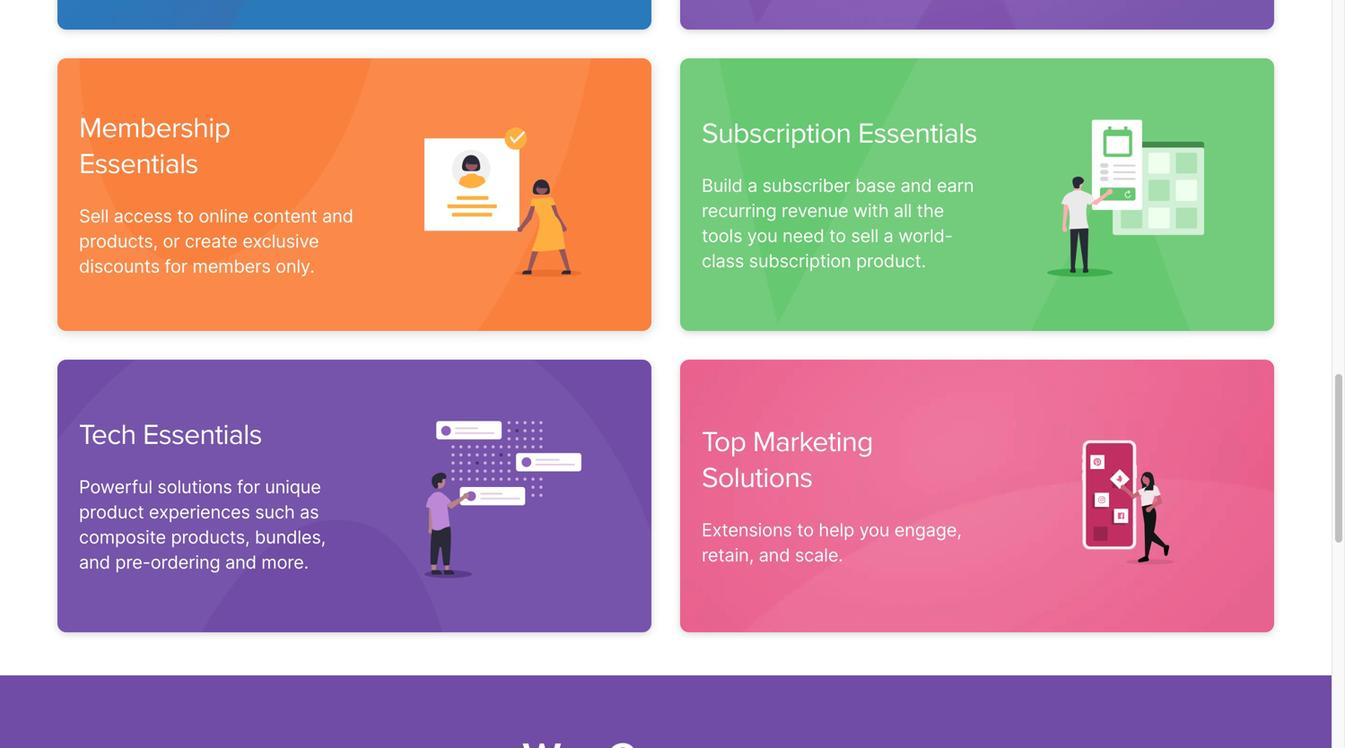 Task type: locate. For each thing, give the bounding box(es) containing it.
or
[[163, 230, 180, 252]]

to up "or"
[[177, 205, 194, 227]]

2 horizontal spatial to
[[830, 225, 847, 247]]

essentials up solutions
[[143, 418, 262, 453]]

a right sell
[[884, 225, 894, 247]]

0 horizontal spatial to
[[177, 205, 194, 227]]

subscriber
[[763, 175, 851, 197]]

1 vertical spatial you
[[860, 519, 890, 541]]

0 vertical spatial a
[[748, 175, 758, 197]]

1 horizontal spatial to
[[797, 519, 814, 541]]

1 vertical spatial products,
[[171, 527, 250, 549]]

tools
[[702, 225, 743, 247]]

and right 'content'
[[322, 205, 354, 227]]

as
[[300, 501, 319, 523]]

composite
[[79, 527, 166, 549]]

to
[[177, 205, 194, 227], [830, 225, 847, 247], [797, 519, 814, 541]]

to up scale.
[[797, 519, 814, 541]]

top marketing solutions
[[702, 425, 873, 496]]

products, up discounts
[[79, 230, 158, 252]]

1 vertical spatial for
[[237, 476, 260, 498]]

and up all
[[901, 175, 932, 197]]

earn
[[937, 175, 974, 197]]

all
[[894, 200, 912, 222]]

you down recurring
[[748, 225, 778, 247]]

products, inside sell access to online content and products, or create exclusive discounts for members only.
[[79, 230, 158, 252]]

scale.
[[795, 545, 844, 567]]

and down the extensions in the right bottom of the page
[[759, 545, 790, 567]]

you
[[748, 225, 778, 247], [860, 519, 890, 541]]

for up such
[[237, 476, 260, 498]]

0 horizontal spatial you
[[748, 225, 778, 247]]

unique
[[265, 476, 321, 498]]

products, down experiences
[[171, 527, 250, 549]]

subscription
[[749, 250, 852, 272]]

class
[[702, 250, 744, 272]]

tech essentials
[[79, 418, 262, 453]]

essentials down membership at the left top
[[79, 147, 198, 181]]

0 vertical spatial for
[[165, 255, 188, 277]]

build a subscriber base and earn recurring revenue with all the tools you need to sell a world- class subscription product.
[[702, 175, 974, 272]]

for down "or"
[[165, 255, 188, 277]]

0 horizontal spatial products,
[[79, 230, 158, 252]]

1 horizontal spatial a
[[884, 225, 894, 247]]

product
[[79, 501, 144, 523]]

products, inside powerful solutions for unique product experiences such as composite products, bundles, and pre-ordering and more.
[[171, 527, 250, 549]]

ordering
[[151, 552, 220, 574]]

product.
[[857, 250, 926, 272]]

and inside sell access to online content and products, or create exclusive discounts for members only.
[[322, 205, 354, 227]]

0 vertical spatial you
[[748, 225, 778, 247]]

world-
[[899, 225, 953, 247]]

for
[[165, 255, 188, 277], [237, 476, 260, 498]]

essentials
[[858, 116, 978, 151], [79, 147, 198, 181], [143, 418, 262, 453]]

for inside powerful solutions for unique product experiences such as composite products, bundles, and pre-ordering and more.
[[237, 476, 260, 498]]

1 horizontal spatial you
[[860, 519, 890, 541]]

1 horizontal spatial products,
[[171, 527, 250, 549]]

and down composite
[[79, 552, 110, 574]]

recurring
[[702, 200, 777, 222]]

create
[[185, 230, 238, 252]]

essentials up earn
[[858, 116, 978, 151]]

more.
[[262, 552, 309, 574]]

products,
[[79, 230, 158, 252], [171, 527, 250, 549]]

0 vertical spatial products,
[[79, 230, 158, 252]]

access
[[114, 205, 172, 227]]

0 horizontal spatial for
[[165, 255, 188, 277]]

bundles,
[[255, 527, 326, 549]]

you right the help
[[860, 519, 890, 541]]

online
[[199, 205, 249, 227]]

to left sell
[[830, 225, 847, 247]]

content
[[253, 205, 317, 227]]

essentials inside the "membership essentials"
[[79, 147, 198, 181]]

exclusive
[[243, 230, 319, 252]]

1 horizontal spatial for
[[237, 476, 260, 498]]

essentials for membership essentials
[[79, 147, 198, 181]]

and
[[901, 175, 932, 197], [322, 205, 354, 227], [759, 545, 790, 567], [79, 552, 110, 574], [225, 552, 257, 574]]

a
[[748, 175, 758, 197], [884, 225, 894, 247]]

extensions
[[702, 519, 793, 541]]

you inside extensions to help you engage, retain, and scale.
[[860, 519, 890, 541]]

sell
[[79, 205, 109, 227]]

1 vertical spatial a
[[884, 225, 894, 247]]

tech
[[79, 418, 136, 453]]

solutions
[[157, 476, 232, 498]]

a up recurring
[[748, 175, 758, 197]]

discounts
[[79, 255, 160, 277]]

experiences
[[149, 501, 250, 523]]



Task type: vqa. For each thing, say whether or not it's contained in the screenshot.
Essentials
yes



Task type: describe. For each thing, give the bounding box(es) containing it.
to inside sell access to online content and products, or create exclusive discounts for members only.
[[177, 205, 194, 227]]

to inside extensions to help you engage, retain, and scale.
[[797, 519, 814, 541]]

the
[[917, 200, 945, 222]]

pre-
[[115, 552, 151, 574]]

0 horizontal spatial a
[[748, 175, 758, 197]]

extensions to help you engage, retain, and scale.
[[702, 519, 962, 567]]

to inside build a subscriber base and earn recurring revenue with all the tools you need to sell a world- class subscription product.
[[830, 225, 847, 247]]

solutions
[[702, 461, 813, 496]]

revenue
[[782, 200, 849, 222]]

membership
[[79, 111, 230, 145]]

marketing
[[753, 425, 873, 460]]

such
[[255, 501, 295, 523]]

sell access to online content and products, or create exclusive discounts for members only.
[[79, 205, 354, 277]]

subscription essentials
[[702, 116, 978, 151]]

build
[[702, 175, 743, 197]]

members
[[193, 255, 271, 277]]

sell
[[851, 225, 879, 247]]

engage,
[[895, 519, 962, 541]]

and inside build a subscriber base and earn recurring revenue with all the tools you need to sell a world- class subscription product.
[[901, 175, 932, 197]]

and left more.
[[225, 552, 257, 574]]

only.
[[276, 255, 315, 277]]

and inside extensions to help you engage, retain, and scale.
[[759, 545, 790, 567]]

need
[[783, 225, 825, 247]]

help
[[819, 519, 855, 541]]

subscription
[[702, 116, 852, 151]]

you inside build a subscriber base and earn recurring revenue with all the tools you need to sell a world- class subscription product.
[[748, 225, 778, 247]]

powerful solutions for unique product experiences such as composite products, bundles, and pre-ordering and more.
[[79, 476, 326, 574]]

base
[[856, 175, 896, 197]]

retain,
[[702, 545, 754, 567]]

essentials for subscription essentials
[[858, 116, 978, 151]]

powerful
[[79, 476, 153, 498]]

top
[[702, 425, 746, 460]]

with
[[854, 200, 889, 222]]

membership essentials
[[79, 111, 230, 181]]

for inside sell access to online content and products, or create exclusive discounts for members only.
[[165, 255, 188, 277]]

essentials for tech essentials
[[143, 418, 262, 453]]



